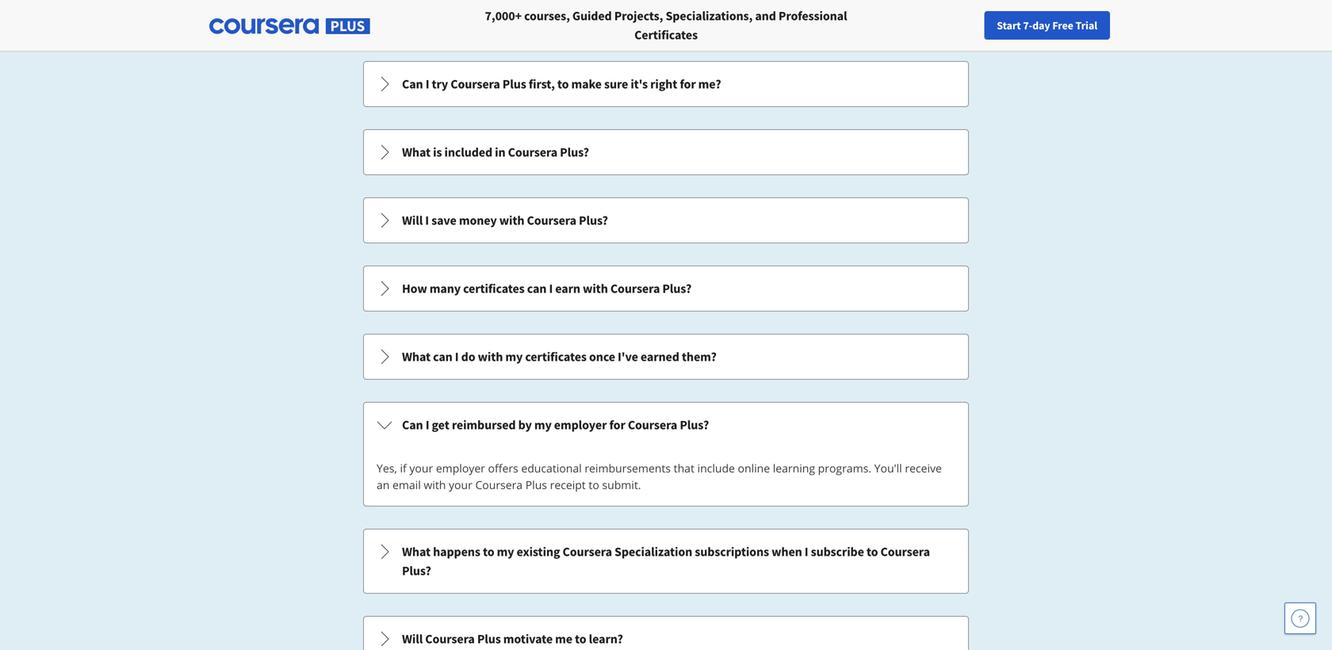 Task type: locate. For each thing, give the bounding box(es) containing it.
1 horizontal spatial can
[[527, 281, 547, 297]]

coursera up reimbursements
[[628, 417, 677, 433]]

with right the earn
[[583, 281, 608, 297]]

sure
[[604, 76, 628, 92]]

1 can from the top
[[402, 76, 423, 92]]

coursera left the motivate
[[425, 631, 475, 647]]

how many certificates can i earn with coursera plus?
[[402, 281, 692, 297]]

find your new career
[[994, 18, 1093, 33]]

courses,
[[524, 8, 570, 24]]

0 vertical spatial for
[[680, 76, 696, 92]]

1 horizontal spatial employer
[[554, 417, 607, 433]]

help center image
[[1291, 609, 1310, 628]]

certificates right many
[[463, 281, 525, 297]]

what
[[402, 144, 431, 160], [402, 349, 431, 365], [402, 544, 431, 560]]

earned
[[641, 349, 679, 365]]

with inside the yes, if your employer offers educational reimbursements that include online learning programs. you'll receive an email with your coursera plus receipt to submit.
[[424, 477, 446, 492]]

can left the earn
[[527, 281, 547, 297]]

do
[[461, 349, 475, 365]]

with right money
[[499, 212, 524, 228]]

1 vertical spatial certificates
[[525, 349, 587, 365]]

what left is
[[402, 144, 431, 160]]

employer left offers
[[436, 461, 485, 476]]

what left do
[[402, 349, 431, 365]]

2 what from the top
[[402, 349, 431, 365]]

programs.
[[818, 461, 871, 476]]

1 vertical spatial will
[[402, 631, 423, 647]]

can left get
[[402, 417, 423, 433]]

2 vertical spatial your
[[449, 477, 472, 492]]

by
[[518, 417, 532, 433]]

0 vertical spatial can
[[402, 76, 423, 92]]

yes, if your employer offers educational reimbursements that include online learning programs. you'll receive an email with your coursera plus receipt to submit.
[[377, 461, 942, 492]]

reimbursed
[[452, 417, 516, 433]]

my right do
[[505, 349, 523, 365]]

once
[[589, 349, 615, 365]]

my right by
[[534, 417, 552, 433]]

for
[[680, 76, 696, 92], [609, 417, 625, 433]]

can inside can i try coursera plus first, to make sure it's right for me? dropdown button
[[402, 76, 423, 92]]

1 vertical spatial my
[[534, 417, 552, 433]]

your inside find your new career link
[[1017, 18, 1038, 33]]

2 horizontal spatial your
[[1017, 18, 1038, 33]]

to right the 'receipt'
[[589, 477, 599, 492]]

plus down educational
[[525, 477, 547, 492]]

will
[[402, 212, 423, 228], [402, 631, 423, 647]]

plus inside will coursera plus motivate me to learn? dropdown button
[[477, 631, 501, 647]]

can i get reimbursed by my employer for coursera plus? button
[[364, 403, 968, 447]]

can left do
[[433, 349, 453, 365]]

i left get
[[426, 417, 429, 433]]

start 7-day free trial button
[[984, 11, 1110, 40]]

start
[[997, 18, 1021, 33]]

0 vertical spatial your
[[1017, 18, 1038, 33]]

1 vertical spatial can
[[402, 417, 423, 433]]

what inside what happens to my existing coursera specialization subscriptions when i subscribe to coursera plus?
[[402, 544, 431, 560]]

me
[[555, 631, 572, 647]]

0 vertical spatial my
[[505, 349, 523, 365]]

make
[[571, 76, 602, 92]]

0 vertical spatial will
[[402, 212, 423, 228]]

reimbursements
[[585, 461, 671, 476]]

1 vertical spatial your
[[409, 461, 433, 476]]

coursera up how many certificates can i earn with coursera plus?
[[527, 212, 576, 228]]

can
[[527, 281, 547, 297], [433, 349, 453, 365]]

2 vertical spatial what
[[402, 544, 431, 560]]

will inside dropdown button
[[402, 631, 423, 647]]

employer
[[554, 417, 607, 433], [436, 461, 485, 476]]

i inside what happens to my existing coursera specialization subscriptions when i subscribe to coursera plus?
[[805, 544, 808, 560]]

plus left the motivate
[[477, 631, 501, 647]]

2 vertical spatial my
[[497, 544, 514, 560]]

receive
[[905, 461, 942, 476]]

1 vertical spatial can
[[433, 349, 453, 365]]

to right first,
[[557, 76, 569, 92]]

None search field
[[218, 10, 599, 42]]

submit.
[[602, 477, 641, 492]]

can i get reimbursed by my employer for coursera plus?
[[402, 417, 709, 433]]

offers
[[488, 461, 518, 476]]

1 horizontal spatial your
[[449, 477, 472, 492]]

how
[[402, 281, 427, 297]]

0 vertical spatial can
[[527, 281, 547, 297]]

can
[[402, 76, 423, 92], [402, 417, 423, 433]]

2 vertical spatial plus
[[477, 631, 501, 647]]

if
[[400, 461, 407, 476]]

coursera
[[451, 76, 500, 92], [508, 144, 557, 160], [527, 212, 576, 228], [610, 281, 660, 297], [628, 417, 677, 433], [475, 477, 523, 492], [563, 544, 612, 560], [880, 544, 930, 560], [425, 631, 475, 647]]

can left try
[[402, 76, 423, 92]]

my inside what happens to my existing coursera specialization subscriptions when i subscribe to coursera plus?
[[497, 544, 514, 560]]

employer inside the yes, if your employer offers educational reimbursements that include online learning programs. you'll receive an email with your coursera plus receipt to submit.
[[436, 461, 485, 476]]

first,
[[529, 76, 555, 92]]

7-
[[1023, 18, 1032, 33]]

can i try coursera plus first, to make sure it's right for me? button
[[364, 62, 968, 106]]

what happens to my existing coursera specialization subscriptions when i subscribe to coursera plus?
[[402, 544, 930, 579]]

will inside dropdown button
[[402, 212, 423, 228]]

free
[[1052, 18, 1073, 33]]

for up reimbursements
[[609, 417, 625, 433]]

what left happens
[[402, 544, 431, 560]]

employer up educational
[[554, 417, 607, 433]]

online
[[738, 461, 770, 476]]

0 horizontal spatial for
[[609, 417, 625, 433]]

is
[[433, 144, 442, 160]]

coursera down offers
[[475, 477, 523, 492]]

included
[[444, 144, 492, 160]]

3 what from the top
[[402, 544, 431, 560]]

0 horizontal spatial employer
[[436, 461, 485, 476]]

1 will from the top
[[402, 212, 423, 228]]

i left the save
[[425, 212, 429, 228]]

start 7-day free trial
[[997, 18, 1097, 33]]

1 vertical spatial employer
[[436, 461, 485, 476]]

1 what from the top
[[402, 144, 431, 160]]

2 will from the top
[[402, 631, 423, 647]]

with
[[499, 212, 524, 228], [583, 281, 608, 297], [478, 349, 503, 365], [424, 477, 446, 492]]

get
[[432, 417, 449, 433]]

can inside "can i get reimbursed by my employer for coursera plus?" dropdown button
[[402, 417, 423, 433]]

0 vertical spatial plus
[[503, 76, 526, 92]]

you'll
[[874, 461, 902, 476]]

for left me?
[[680, 76, 696, 92]]

plus?
[[560, 144, 589, 160], [579, 212, 608, 228], [662, 281, 692, 297], [680, 417, 709, 433], [402, 563, 431, 579]]

0 vertical spatial what
[[402, 144, 431, 160]]

2 can from the top
[[402, 417, 423, 433]]

coursera right existing
[[563, 544, 612, 560]]

what is included in coursera plus? button
[[364, 130, 968, 174]]

0 horizontal spatial can
[[433, 349, 453, 365]]

subscribe
[[811, 544, 864, 560]]

i left the earn
[[549, 281, 553, 297]]

certificates
[[463, 281, 525, 297], [525, 349, 587, 365]]

can i try coursera plus first, to make sure it's right for me?
[[402, 76, 721, 92]]

certificates left once
[[525, 349, 587, 365]]

with right email on the left of page
[[424, 477, 446, 492]]

projects,
[[614, 8, 663, 24]]

i
[[426, 76, 429, 92], [425, 212, 429, 228], [549, 281, 553, 297], [455, 349, 459, 365], [426, 417, 429, 433], [805, 544, 808, 560]]

i left try
[[426, 76, 429, 92]]

can inside how many certificates can i earn with coursera plus? dropdown button
[[527, 281, 547, 297]]

0 vertical spatial employer
[[554, 417, 607, 433]]

plus inside can i try coursera plus first, to make sure it's right for me? dropdown button
[[503, 76, 526, 92]]

what can i do with my certificates once i've earned them?
[[402, 349, 717, 365]]

learning
[[773, 461, 815, 476]]

my left existing
[[497, 544, 514, 560]]

email
[[392, 477, 421, 492]]

will i save money with coursera plus?
[[402, 212, 608, 228]]

1 horizontal spatial for
[[680, 76, 696, 92]]

will for will coursera plus motivate me to learn?
[[402, 631, 423, 647]]

an
[[377, 477, 390, 492]]

coursera right the earn
[[610, 281, 660, 297]]

list
[[362, 59, 971, 650]]

1 vertical spatial plus
[[525, 477, 547, 492]]

plus left first,
[[503, 76, 526, 92]]

1 horizontal spatial certificates
[[525, 349, 587, 365]]

include
[[697, 461, 735, 476]]

0 horizontal spatial your
[[409, 461, 433, 476]]

i right when
[[805, 544, 808, 560]]

coursera right in
[[508, 144, 557, 160]]

7,000+
[[485, 8, 522, 24]]

to right me at the left of the page
[[575, 631, 586, 647]]

1 vertical spatial what
[[402, 349, 431, 365]]

my
[[505, 349, 523, 365], [534, 417, 552, 433], [497, 544, 514, 560]]

to
[[557, 76, 569, 92], [589, 477, 599, 492], [483, 544, 494, 560], [867, 544, 878, 560], [575, 631, 586, 647]]

plus
[[503, 76, 526, 92], [525, 477, 547, 492], [477, 631, 501, 647]]

employer inside dropdown button
[[554, 417, 607, 433]]

your
[[1017, 18, 1038, 33], [409, 461, 433, 476], [449, 477, 472, 492]]

0 vertical spatial certificates
[[463, 281, 525, 297]]



Task type: describe. For each thing, give the bounding box(es) containing it.
0 horizontal spatial certificates
[[463, 281, 525, 297]]

save
[[431, 212, 457, 228]]

learn?
[[589, 631, 623, 647]]

coursera right try
[[451, 76, 500, 92]]

money
[[459, 212, 497, 228]]

when
[[772, 544, 802, 560]]

coursera inside the yes, if your employer offers educational reimbursements that include online learning programs. you'll receive an email with your coursera plus receipt to submit.
[[475, 477, 523, 492]]

will for will i save money with coursera plus?
[[402, 212, 423, 228]]

coursera inside dropdown button
[[425, 631, 475, 647]]

new
[[1040, 18, 1061, 33]]

can inside the what can i do with my certificates once i've earned them? dropdown button
[[433, 349, 453, 365]]

trial
[[1076, 18, 1097, 33]]

them?
[[682, 349, 717, 365]]

guided
[[572, 8, 612, 24]]

educational
[[521, 461, 582, 476]]

what is included in coursera plus?
[[402, 144, 589, 160]]

happens
[[433, 544, 480, 560]]

subscriptions
[[695, 544, 769, 560]]

specializations,
[[666, 8, 753, 24]]

to inside the yes, if your employer offers educational reimbursements that include online learning programs. you'll receive an email with your coursera plus receipt to submit.
[[589, 477, 599, 492]]

will coursera plus motivate me to learn?
[[402, 631, 623, 647]]

what happens to my existing coursera specialization subscriptions when i subscribe to coursera plus? button
[[364, 530, 968, 593]]

day
[[1032, 18, 1050, 33]]

with right do
[[478, 349, 503, 365]]

existing
[[517, 544, 560, 560]]

me?
[[698, 76, 721, 92]]

what for what happens to my existing coursera specialization subscriptions when i subscribe to coursera plus?
[[402, 544, 431, 560]]

plus inside the yes, if your employer offers educational reimbursements that include online learning programs. you'll receive an email with your coursera plus receipt to submit.
[[525, 477, 547, 492]]

1 vertical spatial for
[[609, 417, 625, 433]]

coursera plus image
[[209, 18, 370, 34]]

it's
[[631, 76, 648, 92]]

earn
[[555, 281, 580, 297]]

receipt
[[550, 477, 586, 492]]

will coursera plus motivate me to learn? button
[[364, 617, 968, 650]]

will i save money with coursera plus? button
[[364, 198, 968, 243]]

find your new career link
[[986, 16, 1101, 36]]

my for employer
[[534, 417, 552, 433]]

i've
[[618, 349, 638, 365]]

7,000+ courses, guided projects, specializations, and professional certificates
[[485, 8, 847, 43]]

and
[[755, 8, 776, 24]]

find
[[994, 18, 1014, 33]]

many
[[430, 281, 461, 297]]

my for certificates
[[505, 349, 523, 365]]

career
[[1063, 18, 1093, 33]]

coursera right subscribe
[[880, 544, 930, 560]]

list containing can i try coursera plus first, to make sure it's right for me?
[[362, 59, 971, 650]]

how many certificates can i earn with coursera plus? button
[[364, 266, 968, 311]]

i left do
[[455, 349, 459, 365]]

right
[[650, 76, 677, 92]]

to right subscribe
[[867, 544, 878, 560]]

specialization
[[615, 544, 692, 560]]

in
[[495, 144, 505, 160]]

motivate
[[503, 631, 553, 647]]

try
[[432, 76, 448, 92]]

that
[[674, 461, 694, 476]]

what can i do with my certificates once i've earned them? button
[[364, 335, 968, 379]]

can for can i get reimbursed by my employer for coursera plus?
[[402, 417, 423, 433]]

certificates
[[634, 27, 698, 43]]

can for can i try coursera plus first, to make sure it's right for me?
[[402, 76, 423, 92]]

yes,
[[377, 461, 397, 476]]

what for what is included in coursera plus?
[[402, 144, 431, 160]]

plus? inside what happens to my existing coursera specialization subscriptions when i subscribe to coursera plus?
[[402, 563, 431, 579]]

to inside dropdown button
[[575, 631, 586, 647]]

what for what can i do with my certificates once i've earned them?
[[402, 349, 431, 365]]

to right happens
[[483, 544, 494, 560]]

professional
[[779, 8, 847, 24]]



Task type: vqa. For each thing, say whether or not it's contained in the screenshot.
for inside the dropdown button
yes



